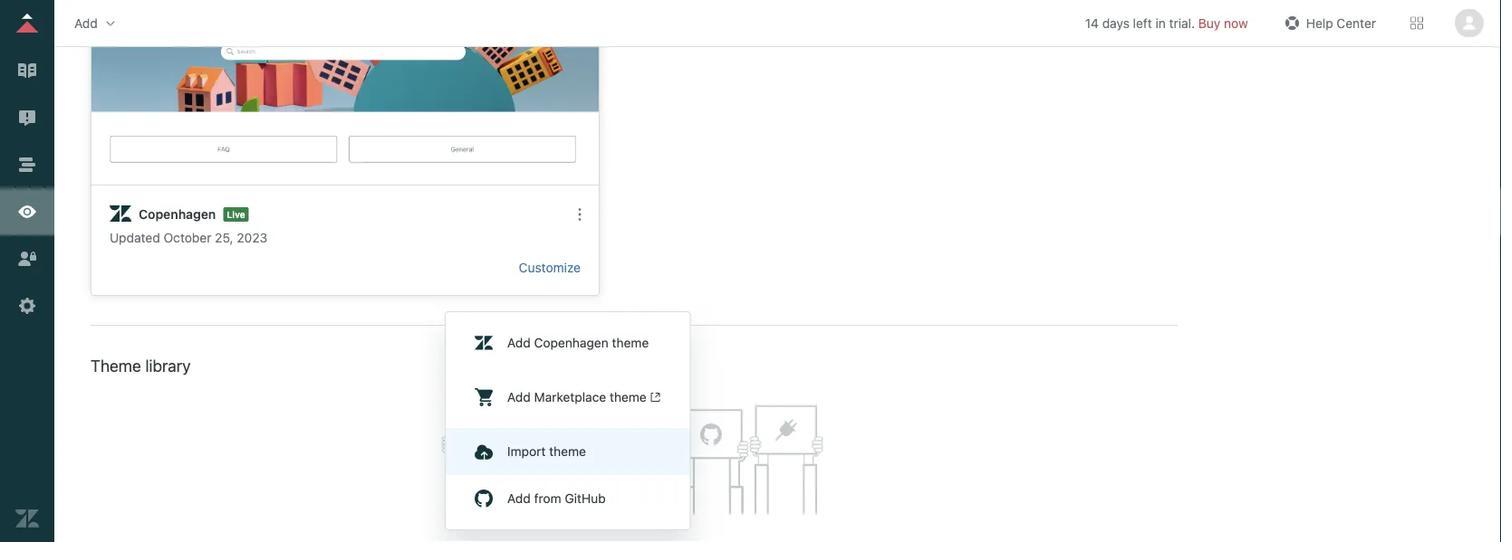 Task type: describe. For each thing, give the bounding box(es) containing it.
theme for add marketplace theme
[[610, 390, 647, 405]]

1tl5t image for add copenhagen theme
[[475, 334, 493, 352]]

add copenhagen theme option
[[446, 320, 690, 367]]

live
[[227, 209, 245, 220]]

days
[[1102, 15, 1130, 30]]

theme type image
[[110, 204, 131, 226]]

1tl5t image for add from github
[[475, 490, 493, 508]]

theme
[[91, 356, 141, 376]]

open theme context menu image
[[573, 207, 587, 222]]

manage articles image
[[15, 59, 39, 82]]

arrange content image
[[15, 153, 39, 177]]

zendesk image
[[15, 507, 39, 531]]

updated
[[110, 231, 160, 245]]

updated october 25, 2023
[[110, 231, 267, 245]]

add marketplace theme
[[507, 390, 647, 405]]

buy
[[1198, 15, 1221, 30]]

github
[[565, 491, 606, 506]]

left
[[1133, 15, 1152, 30]]

Add button
[[69, 10, 123, 37]]

in
[[1156, 15, 1166, 30]]

theme inside "option"
[[549, 444, 586, 459]]



Task type: vqa. For each thing, say whether or not it's contained in the screenshot.
Add inside the button
yes



Task type: locate. For each thing, give the bounding box(es) containing it.
0 horizontal spatial copenhagen
[[139, 207, 216, 222]]

moderate content image
[[15, 106, 39, 130]]

import theme option
[[446, 429, 690, 476]]

customize
[[519, 260, 581, 275]]

14 days left in trial. buy now
[[1085, 15, 1248, 30]]

october
[[164, 231, 211, 245]]

3 1tl5t image from the top
[[475, 443, 493, 461]]

help center button
[[1275, 10, 1382, 37]]

1tl5t image inside add copenhagen theme option
[[475, 334, 493, 352]]

customize design image
[[15, 200, 39, 224]]

theme up add marketplace theme
[[612, 336, 649, 351]]

settings image
[[15, 294, 39, 318]]

import theme
[[507, 444, 586, 459]]

2 1tl5t image from the top
[[475, 389, 493, 407]]

25,
[[215, 231, 233, 245]]

copenhagen inside option
[[534, 336, 609, 351]]

add for add copenhagen theme
[[507, 336, 531, 351]]

4 1tl5t image from the top
[[475, 490, 493, 508]]

1 vertical spatial theme
[[610, 390, 647, 405]]

help
[[1306, 15, 1333, 30]]

2 vertical spatial theme
[[549, 444, 586, 459]]

trial.
[[1169, 15, 1195, 30]]

1tl5t image for add marketplace theme
[[475, 389, 493, 407]]

add from github
[[507, 491, 606, 506]]

now
[[1224, 15, 1248, 30]]

1 1tl5t image from the top
[[475, 334, 493, 352]]

theme
[[612, 336, 649, 351], [610, 390, 647, 405], [549, 444, 586, 459]]

1tl5t image inside add from github option
[[475, 490, 493, 508]]

1tl5t image
[[475, 334, 493, 352], [475, 389, 493, 407], [475, 443, 493, 461], [475, 490, 493, 508]]

theme right marketplace
[[610, 390, 647, 405]]

library
[[145, 356, 191, 376]]

1 horizontal spatial copenhagen
[[534, 336, 609, 351]]

None button
[[1452, 9, 1487, 38]]

add
[[74, 15, 98, 30], [507, 336, 531, 351], [507, 390, 531, 405], [507, 491, 531, 506]]

1tl5t image inside add marketplace theme option
[[475, 389, 493, 407]]

2023
[[237, 231, 267, 245]]

0 vertical spatial copenhagen
[[139, 207, 216, 222]]

add for add from github
[[507, 491, 531, 506]]

0 vertical spatial theme
[[612, 336, 649, 351]]

user permissions image
[[15, 247, 39, 271]]

customize link
[[519, 260, 581, 275]]

import
[[507, 444, 546, 459]]

add copenhagen theme
[[507, 336, 649, 351]]

add for add
[[74, 15, 98, 30]]

add from github option
[[446, 476, 690, 523]]

Open theme context menu button
[[565, 200, 594, 229]]

marketplace
[[534, 390, 606, 405]]

1tl5t image for import theme
[[475, 443, 493, 461]]

copenhagen up 'october'
[[139, 207, 216, 222]]

copenhagen
[[139, 207, 216, 222], [534, 336, 609, 351]]

zendesk products image
[[1411, 17, 1423, 29]]

theme for add copenhagen theme
[[612, 336, 649, 351]]

from
[[534, 491, 561, 506]]

help center
[[1306, 15, 1376, 30]]

copenhagen up marketplace
[[534, 336, 609, 351]]

add inside button
[[74, 15, 98, 30]]

14
[[1085, 15, 1099, 30]]

center
[[1337, 15, 1376, 30]]

add marketplace theme option
[[446, 374, 690, 421]]

theme right 'import'
[[549, 444, 586, 459]]

add for add marketplace theme
[[507, 390, 531, 405]]

1tl5t image inside import theme "option"
[[475, 443, 493, 461]]

theme library
[[91, 356, 191, 376]]

1 vertical spatial copenhagen
[[534, 336, 609, 351]]



